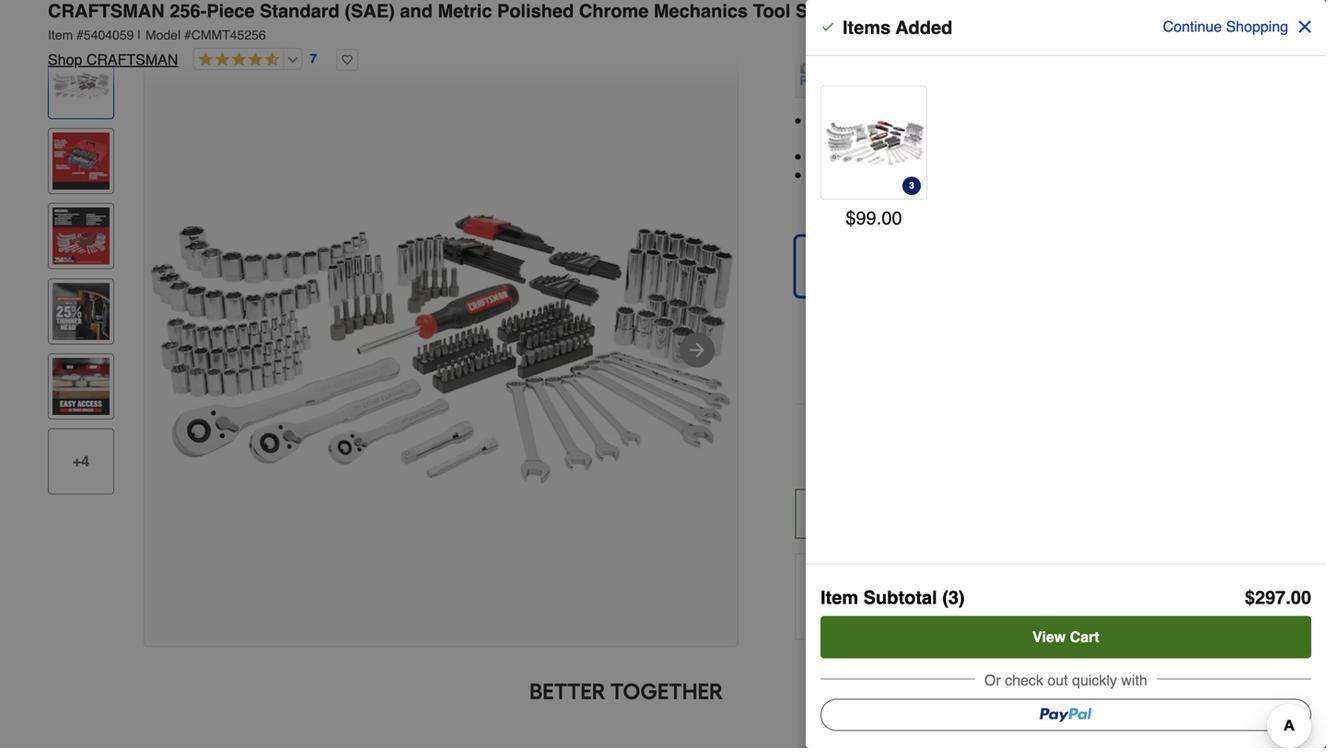 Task type: vqa. For each thing, say whether or not it's contained in the screenshot.
1st the e from the bottom of the F e e d b a c k
no



Task type: locate. For each thing, give the bounding box(es) containing it.
of left sockets,
[[1148, 168, 1159, 183]]

us
[[1181, 590, 1195, 605]]

specialty
[[897, 186, 947, 201]]

dr
[[850, 132, 869, 147], [933, 132, 952, 147]]

2 horizontal spatial to
[[1167, 590, 1178, 605]]

cmmt45256
[[191, 28, 266, 42]]

1 vertical spatial item
[[821, 588, 858, 609]]

1 horizontal spatial with
[[1121, 672, 1148, 689]]

shopping
[[1226, 18, 1288, 35]]

standard
[[260, 0, 340, 22]]

ratchet: inside 72-tooth ratchet: delivers 5 degree arc swing all in one mechanics set: contains a full assortment of sockets, ratchets, wrenches, and specialty bits for automotive enthusiasts and mechanics, packed in a durable 2-drawer box
[[877, 150, 939, 165]]

0 horizontal spatial #
[[77, 28, 84, 42]]

.00 for $ 99 .00
[[877, 208, 902, 229]]

$ 297 .00
[[1245, 588, 1311, 609]]

0 horizontal spatial dr
[[850, 132, 869, 147]]

it
[[1126, 590, 1133, 605]]

ratchet:
[[902, 114, 964, 129], [877, 150, 939, 165]]

items added
[[843, 17, 953, 38]]

1 # from the left
[[77, 28, 84, 42]]

with
[[830, 0, 866, 22], [1121, 672, 1148, 689]]

learn down your at right
[[909, 608, 942, 623]]

for down set:
[[975, 186, 990, 201]]

craftsman down | on the left top of page
[[86, 51, 178, 68]]

0 vertical spatial learn
[[839, 19, 872, 34]]

to
[[987, 114, 998, 129], [1061, 132, 1071, 147], [1167, 590, 1178, 605]]

(1/4-
[[810, 132, 836, 147]]

craftsman inside craftsman 256-piece standard (sae) and metric polished chrome mechanics tool set with hard case item # 5404059 | model # cmmt45256
[[48, 0, 165, 22]]

in-
[[1037, 590, 1052, 605]]

1 horizontal spatial a
[[1050, 168, 1057, 183]]

0 vertical spatial with
[[830, 0, 866, 22]]

ratchet: down "3/8-"
[[877, 150, 939, 165]]

2-
[[867, 204, 879, 219]]

purchases
[[1117, 1, 1177, 16]]

for
[[1106, 114, 1121, 129], [975, 186, 990, 201]]

lowes pay logo image
[[797, 60, 834, 87]]

3 title image from the top
[[52, 208, 110, 265]]

option group
[[788, 229, 1286, 304]]

in right packed
[[1268, 186, 1278, 201]]

head
[[1074, 114, 1103, 129]]

a left durable
[[810, 204, 817, 219]]

degree
[[1004, 150, 1044, 165]]

free
[[1198, 590, 1221, 605]]

a left the full
[[1050, 168, 1057, 183]]

in up mechanics
[[920, 132, 930, 147]]

$ for 297
[[1245, 588, 1255, 609]]

with right set
[[830, 0, 866, 22]]

ratchet: up "3/8-"
[[902, 114, 964, 129]]

low
[[810, 114, 839, 129]]

items
[[843, 17, 891, 38]]

.00
[[877, 208, 902, 229], [1286, 588, 1311, 609]]

dr left only
[[933, 132, 952, 147]]

5%
[[986, 1, 1005, 16]]

1 horizontal spatial .00
[[1286, 588, 1311, 609]]

in inside 72-tooth ratchet: delivers 5 degree arc swing all in one mechanics set: contains a full assortment of sockets, ratchets, wrenches, and specialty bits for automotive enthusiasts and mechanics, packed in a durable 2-drawer box
[[1268, 186, 1278, 201]]

hard
[[871, 0, 913, 22]]

arc
[[1047, 150, 1065, 165]]

cmmt81749)
[[810, 150, 889, 165]]

continue shopping
[[1163, 18, 1288, 35]]

ship
[[1099, 590, 1123, 605]]

assortment
[[1081, 168, 1145, 183]]

mechanics,
[[1154, 186, 1219, 201]]

title image
[[52, 58, 110, 115], [52, 133, 110, 190], [52, 208, 110, 265], [52, 283, 110, 340], [52, 358, 110, 415]]

together
[[611, 679, 723, 705]]

to left us
[[1167, 590, 1178, 605]]

Stepper number input field with increment and decrement buttons number field
[[845, 419, 896, 471]]

1 dr from the left
[[850, 132, 869, 147]]

of right free
[[1224, 590, 1235, 605]]

learn
[[839, 19, 872, 34], [909, 608, 942, 623]]

1 vertical spatial for
[[975, 186, 990, 201]]

ratchet: for delivers
[[877, 150, 939, 165]]

set:
[[965, 168, 992, 183]]

craftsman up 5404059
[[48, 0, 165, 22]]

of inside return your new, unused item in-store or ship it back to us free of charge.
[[1224, 590, 1235, 605]]

better
[[529, 679, 606, 705]]

1 horizontal spatial dr
[[933, 132, 952, 147]]

1 vertical spatial to
[[1061, 132, 1071, 147]]

to right up
[[987, 114, 998, 129]]

1 vertical spatial learn
[[909, 608, 942, 623]]

4.6 stars image
[[194, 52, 279, 69]]

access
[[1125, 114, 1165, 129]]

as
[[983, 132, 996, 147]]

0 horizontal spatial item
[[48, 28, 73, 42]]

$ right free
[[1245, 588, 1255, 609]]

256-
[[170, 0, 207, 22]]

(3)
[[942, 588, 965, 609]]

$ 99 .00
[[846, 208, 902, 229]]

tool
[[753, 0, 791, 22]]

.00 for $ 297 .00
[[1286, 588, 1311, 609]]

$
[[846, 208, 856, 229], [1245, 588, 1255, 609]]

new,
[[933, 590, 960, 605]]

0 horizontal spatial .00
[[877, 208, 902, 229]]

0 vertical spatial ratchet:
[[902, 114, 964, 129]]

with right quickly
[[1121, 672, 1148, 689]]

and down assortment
[[1129, 186, 1150, 201]]

1 vertical spatial ratchet:
[[877, 150, 939, 165]]

when
[[882, 1, 913, 16]]

for up cmmt81747,
[[1106, 114, 1121, 129]]

check
[[1005, 672, 1044, 689]]

unused
[[963, 590, 1006, 605]]

compared
[[1000, 132, 1057, 147]]

to up 'arc'
[[1061, 132, 1071, 147]]

delivers
[[943, 150, 989, 165]]

durable
[[821, 204, 864, 219]]

better together
[[529, 679, 723, 705]]

|
[[138, 28, 141, 42]]

dr up 'tooth'
[[850, 132, 869, 147]]

1 horizontal spatial #
[[184, 28, 191, 42]]

1 vertical spatial of
[[1224, 590, 1235, 605]]

0 vertical spatial for
[[1106, 114, 1121, 129]]

of
[[1148, 168, 1159, 183], [1224, 590, 1235, 605]]

2 vertical spatial to
[[1167, 590, 1178, 605]]

in
[[1169, 114, 1179, 129], [836, 132, 846, 147], [920, 132, 930, 147], [1268, 186, 1278, 201]]

1 horizontal spatial to
[[1061, 132, 1071, 147]]

a
[[1050, 168, 1057, 183], [810, 204, 817, 219]]

1 vertical spatial $
[[1245, 588, 1255, 609]]

item left return on the right bottom
[[821, 588, 858, 609]]

0 horizontal spatial learn
[[839, 19, 872, 34]]

1 horizontal spatial $
[[1245, 588, 1255, 609]]

contains
[[996, 168, 1047, 183]]

.00 right free
[[1286, 588, 1311, 609]]

cmmt81747,
[[1075, 132, 1153, 147]]

and
[[400, 0, 433, 22], [872, 132, 894, 147], [1238, 132, 1260, 147], [872, 186, 894, 201], [1129, 186, 1150, 201]]

ratchets,
[[1214, 168, 1263, 183]]

5404059
[[84, 28, 134, 42]]

0 horizontal spatial a
[[810, 204, 817, 219]]

0 vertical spatial craftsman
[[48, 0, 165, 22]]

+4 button
[[48, 429, 114, 495]]

0 horizontal spatial with
[[830, 0, 866, 22]]

ratchet: inside the low profile ratchet: up to 25% thinner head for access in tight spaces (1/4-in dr and 3/8-in dr only as compared to cmmt81747, cmmt81748, and cmmt81749)
[[902, 114, 964, 129]]

0 horizontal spatial of
[[1148, 168, 1159, 183]]

1 vertical spatial a
[[810, 204, 817, 219]]

1 horizontal spatial of
[[1224, 590, 1235, 605]]

item up shop
[[48, 28, 73, 42]]

0 horizontal spatial $
[[846, 208, 856, 229]]

0 vertical spatial .00
[[877, 208, 902, 229]]

.00 down specialty
[[877, 208, 902, 229]]

0 horizontal spatial to
[[987, 114, 998, 129]]

item number 5 4 0 4 0 5 9 and model number c m m t 4 5 2 5 6 element
[[48, 26, 1278, 44]]

0 vertical spatial of
[[1148, 168, 1159, 183]]

craftsman 256-piece standard (sae) and metric polished chrome mechanics tool set with hard case item # 5404059 | model # cmmt45256
[[48, 0, 963, 42]]

1 horizontal spatial for
[[1106, 114, 1121, 129]]

72-
[[810, 150, 828, 165]]

learn right checkmark icon
[[839, 19, 872, 34]]

0 vertical spatial item
[[48, 28, 73, 42]]

subtotal
[[864, 588, 937, 609]]

# down 256-
[[184, 28, 191, 42]]

0 vertical spatial $
[[846, 208, 856, 229]]

1 vertical spatial .00
[[1286, 588, 1311, 609]]

shop craftsman
[[48, 51, 178, 68]]

better together heading
[[48, 677, 1205, 707]]

$ left 2-
[[846, 208, 856, 229]]

craftsman
[[48, 0, 165, 22], [86, 51, 178, 68]]

0 horizontal spatial for
[[975, 186, 990, 201]]

# up shop
[[77, 28, 84, 42]]

2 # from the left
[[184, 28, 191, 42]]

mechanics
[[884, 168, 961, 183]]

chrome
[[579, 0, 649, 22]]

ratchet: for up
[[902, 114, 964, 129]]

and right (sae)
[[400, 0, 433, 22]]

and down profile
[[872, 132, 894, 147]]



Task type: describe. For each thing, give the bounding box(es) containing it.
2 title image from the top
[[52, 133, 110, 190]]

model
[[145, 28, 181, 42]]

return
[[862, 590, 901, 605]]

72-tooth ratchet: delivers 5 degree arc swing all in one mechanics set: contains a full assortment of sockets, ratchets, wrenches, and specialty bits for automotive enthusiasts and mechanics, packed in a durable 2-drawer box
[[810, 150, 1278, 219]]

view
[[1033, 629, 1066, 646]]

tight
[[1182, 114, 1207, 129]]

5 title image from the top
[[52, 358, 110, 415]]

1 vertical spatial craftsman
[[86, 51, 178, 68]]

shop
[[48, 51, 82, 68]]

product image
[[825, 94, 925, 193]]

profile
[[843, 114, 898, 129]]

continue shopping button
[[1151, 6, 1326, 48]]

quickly
[[1072, 672, 1117, 689]]

learn more
[[909, 608, 975, 623]]

for inside the low profile ratchet: up to 25% thinner head for access in tight spaces (1/4-in dr and 3/8-in dr only as compared to cmmt81747, cmmt81748, and cmmt81749)
[[1106, 114, 1121, 129]]

to inside return your new, unused item in-store or ship it back to us free of charge.
[[1167, 590, 1178, 605]]

case
[[919, 0, 963, 22]]

choose
[[941, 1, 983, 16]]

or
[[985, 672, 1001, 689]]

you
[[917, 1, 938, 16]]

25%
[[1002, 114, 1027, 129]]

one
[[852, 168, 880, 183]]

metric
[[438, 0, 492, 22]]

piece
[[207, 0, 255, 22]]

1 horizontal spatial learn
[[909, 608, 942, 623]]

5
[[993, 150, 1000, 165]]

item inside craftsman 256-piece standard (sae) and metric polished chrome mechanics tool set with hard case item # 5404059 | model # cmmt45256
[[48, 28, 73, 42]]

polished
[[497, 0, 574, 22]]

of inside 72-tooth ratchet: delivers 5 degree arc swing all in one mechanics set: contains a full assortment of sockets, ratchets, wrenches, and specialty bits for automotive enthusiasts and mechanics, packed in a durable 2-drawer box
[[1148, 168, 1159, 183]]

4 title image from the top
[[52, 283, 110, 340]]

learn how button
[[839, 17, 900, 36]]

sockets,
[[1163, 168, 1210, 183]]

your
[[905, 590, 930, 605]]

7
[[310, 51, 317, 66]]

0 vertical spatial a
[[1050, 168, 1057, 183]]

up
[[967, 114, 984, 129]]

return your new, unused item in-store or ship it back to us free of charge.
[[862, 590, 1235, 623]]

297
[[1255, 588, 1286, 609]]

1 horizontal spatial item
[[821, 588, 858, 609]]

when you choose 5% savings on eligible purchases every day. learn how
[[839, 1, 1239, 34]]

back
[[1136, 590, 1163, 605]]

wrenches,
[[810, 186, 869, 201]]

learn more link
[[909, 606, 975, 625]]

thinner
[[1031, 114, 1070, 129]]

eligible
[[1074, 1, 1114, 16]]

checkmark image
[[821, 19, 835, 34]]

more
[[945, 608, 975, 623]]

and inside craftsman 256-piece standard (sae) and metric polished chrome mechanics tool set with hard case item # 5404059 | model # cmmt45256
[[400, 0, 433, 22]]

$ for 99
[[846, 208, 856, 229]]

0 vertical spatial to
[[987, 114, 998, 129]]

savings
[[1009, 1, 1052, 16]]

with inside craftsman 256-piece standard (sae) and metric polished chrome mechanics tool set with hard case item # 5404059 | model # cmmt45256
[[830, 0, 866, 22]]

low profile ratchet: up to 25% thinner head for access in tight spaces (1/4-in dr and 3/8-in dr only as compared to cmmt81747, cmmt81748, and cmmt81749)
[[810, 114, 1260, 165]]

1 title image from the top
[[52, 58, 110, 115]]

for inside 72-tooth ratchet: delivers 5 degree arc swing all in one mechanics set: contains a full assortment of sockets, ratchets, wrenches, and specialty bits for automotive enthusiasts and mechanics, packed in a durable 2-drawer box
[[975, 186, 990, 201]]

2 dr from the left
[[933, 132, 952, 147]]

heart outline image
[[336, 49, 358, 71]]

and down spaces
[[1238, 132, 1260, 147]]

tooth
[[828, 150, 873, 165]]

swing
[[1069, 150, 1102, 165]]

box
[[922, 204, 942, 219]]

packed
[[1223, 186, 1264, 201]]

item subtotal (3)
[[821, 588, 965, 609]]

store
[[1052, 590, 1080, 605]]

set
[[796, 0, 824, 22]]

full
[[1061, 168, 1077, 183]]

(sae)
[[345, 0, 395, 22]]

3/8-
[[897, 132, 920, 147]]

bits
[[951, 186, 971, 201]]

added
[[896, 17, 953, 38]]

cmmt81748,
[[1157, 132, 1235, 147]]

in up cmmt81749)
[[836, 132, 846, 147]]

and up 2-
[[872, 186, 894, 201]]

view cart button
[[821, 617, 1311, 659]]

or check out quickly with
[[985, 672, 1148, 689]]

spaces
[[1210, 114, 1251, 129]]

or
[[1084, 590, 1095, 605]]

cart
[[1070, 629, 1099, 646]]

arrow right image
[[686, 339, 708, 361]]

close image
[[1296, 17, 1314, 36]]

drawer
[[879, 204, 918, 219]]

1 vertical spatial with
[[1121, 672, 1148, 689]]

enthusiasts
[[1060, 186, 1125, 201]]

learn inside when you choose 5% savings on eligible purchases every day. learn how
[[839, 19, 872, 34]]

in left the tight
[[1169, 114, 1179, 129]]

every
[[1181, 1, 1212, 16]]

all
[[810, 168, 833, 183]]

how
[[876, 19, 900, 34]]

mechanics
[[654, 0, 748, 22]]



